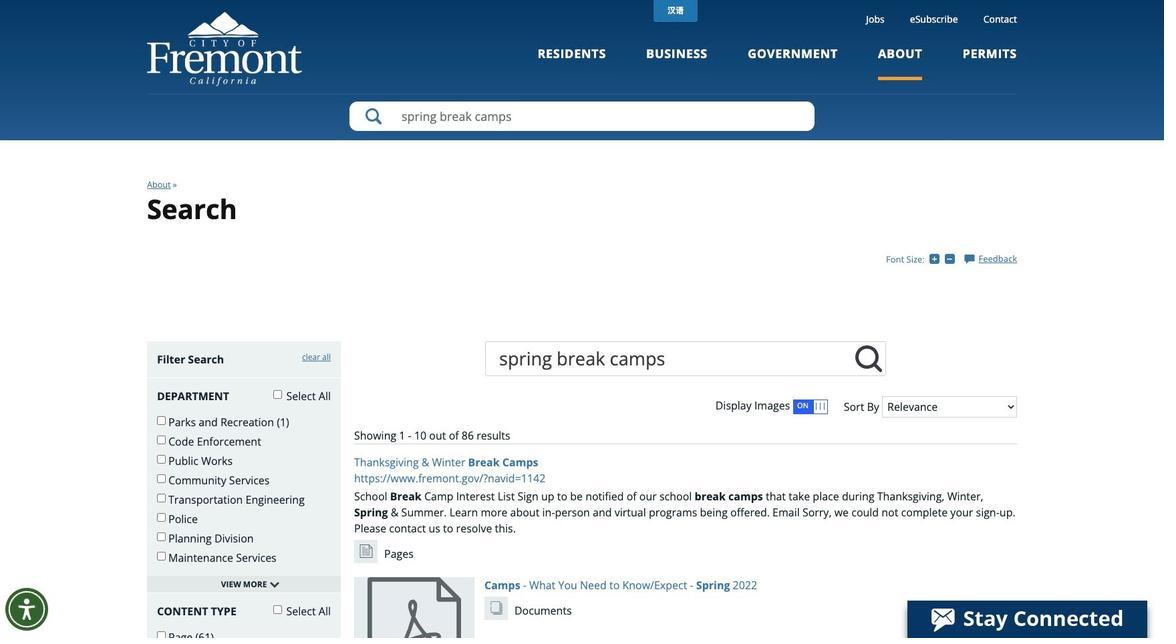Task type: describe. For each thing, give the bounding box(es) containing it.
stay connected image
[[908, 599, 1147, 636]]

Search... text field
[[486, 342, 852, 376]]



Task type: locate. For each thing, give the bounding box(es) containing it.
None checkbox
[[274, 390, 282, 399], [157, 494, 166, 503], [157, 513, 166, 522], [274, 606, 282, 614], [157, 632, 166, 638], [274, 390, 282, 399], [157, 494, 166, 503], [157, 513, 166, 522], [274, 606, 282, 614], [157, 632, 166, 638]]

None checkbox
[[157, 416, 166, 425], [157, 436, 166, 445], [157, 455, 166, 464], [157, 475, 166, 483], [157, 533, 166, 541], [157, 552, 166, 561], [157, 416, 166, 425], [157, 436, 166, 445], [157, 455, 166, 464], [157, 475, 166, 483], [157, 533, 166, 541], [157, 552, 166, 561]]

Search text field
[[350, 102, 815, 131]]

None text field
[[852, 342, 886, 376]]



Task type: vqa. For each thing, say whether or not it's contained in the screenshot.
'text box'
yes



